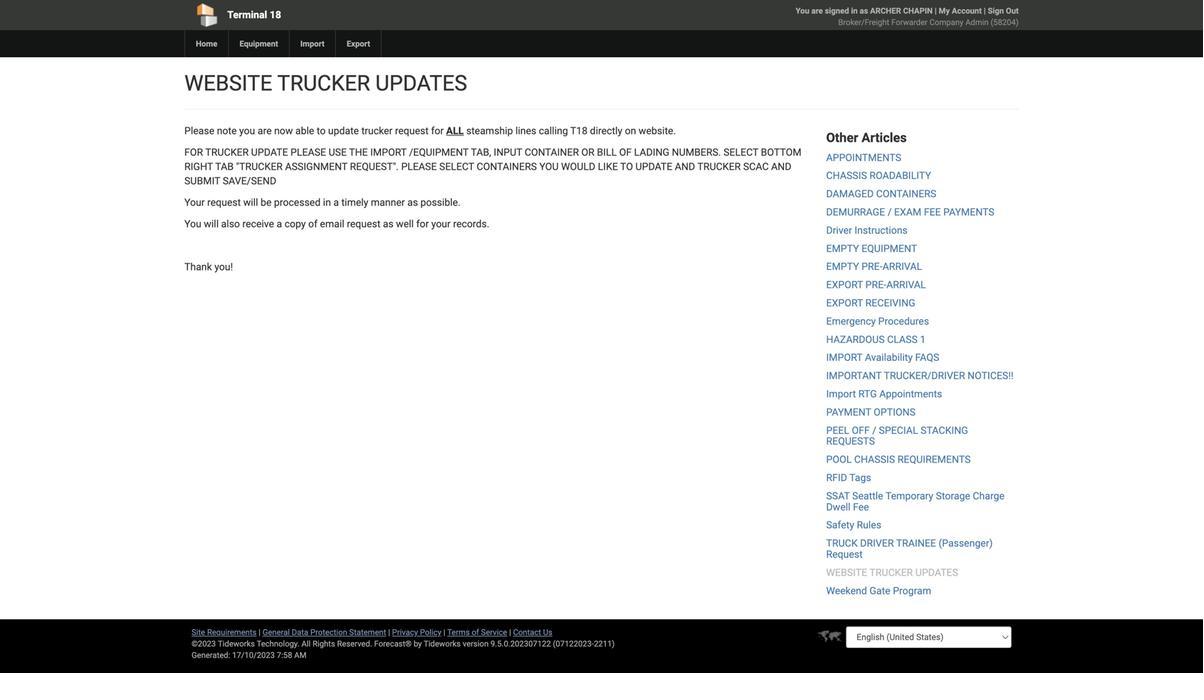 Task type: describe. For each thing, give the bounding box(es) containing it.
stacking
[[921, 425, 969, 437]]

containers inside for trucker update please use the import /equipment tab, input container or bill of lading numbers. select bottom right tab "trucker assignment request". please select containers you would like to update and trucker scac and submit save/send
[[477, 161, 537, 173]]

note
[[217, 125, 237, 137]]

all
[[446, 125, 464, 137]]

email
[[320, 218, 345, 230]]

0 vertical spatial pre-
[[862, 261, 883, 273]]

0 horizontal spatial /
[[873, 425, 877, 437]]

the
[[349, 147, 368, 158]]

0 vertical spatial updates
[[376, 71, 467, 96]]

privacy
[[392, 628, 418, 637]]

2 export from the top
[[827, 297, 863, 309]]

export receiving link
[[827, 297, 916, 309]]

requirements
[[207, 628, 257, 637]]

hazardous class 1 link
[[827, 334, 926, 346]]

also
[[221, 218, 240, 230]]

fee
[[853, 501, 869, 513]]

my
[[939, 6, 950, 15]]

(58204)
[[991, 18, 1019, 27]]

2 horizontal spatial request
[[395, 125, 429, 137]]

1 horizontal spatial request
[[347, 218, 381, 230]]

ssat
[[827, 490, 850, 502]]

request".
[[350, 161, 399, 173]]

of inside site requirements | general data protection statement | privacy policy | terms of service | contact us ©2023 tideworks technology. all rights reserved. forecast® by tideworks version 9.5.0.202307122 (07122023-2211) generated: 17/10/2023 7:58 am
[[472, 628, 479, 637]]

us
[[543, 628, 553, 637]]

emergency
[[827, 316, 876, 327]]

of
[[619, 147, 632, 158]]

(07122023-
[[553, 639, 594, 649]]

import inside "link"
[[300, 39, 325, 48]]

0 vertical spatial /
[[888, 206, 892, 218]]

2 and from the left
[[772, 161, 792, 173]]

thank
[[184, 261, 212, 273]]

sign
[[988, 6, 1004, 15]]

be
[[261, 197, 272, 208]]

0 vertical spatial will
[[243, 197, 258, 208]]

import rtg appointments link
[[827, 388, 943, 400]]

chapin
[[904, 6, 933, 15]]

availability
[[865, 352, 913, 364]]

2 empty from the top
[[827, 261, 859, 273]]

import inside other articles appointments chassis roadability damaged containers demurrage / exam fee payments driver instructions empty equipment empty pre-arrival export pre-arrival export receiving emergency procedures hazardous class 1 import availability faqs important trucker/driver notices!! import rtg appointments payment options peel off / special stacking requests pool chassis requirements rfid tags ssat seattle temporary storage charge dwell fee safety rules truck driver trainee (passenger) request website trucker updates weekend gate program
[[827, 352, 863, 364]]

statement
[[349, 628, 386, 637]]

important trucker/driver notices!! link
[[827, 370, 1014, 382]]

exam
[[895, 206, 922, 218]]

charge
[[973, 490, 1005, 502]]

input
[[494, 147, 522, 158]]

0 horizontal spatial a
[[277, 218, 282, 230]]

to
[[621, 161, 633, 173]]

chassis roadability link
[[827, 170, 932, 182]]

equipment
[[240, 39, 278, 48]]

1 empty from the top
[[827, 243, 859, 255]]

roadability
[[870, 170, 932, 182]]

trucker down numbers.
[[698, 161, 741, 173]]

updates inside other articles appointments chassis roadability damaged containers demurrage / exam fee payments driver instructions empty equipment empty pre-arrival export pre-arrival export receiving emergency procedures hazardous class 1 import availability faqs important trucker/driver notices!! import rtg appointments payment options peel off / special stacking requests pool chassis requirements rfid tags ssat seattle temporary storage charge dwell fee safety rules truck driver trainee (passenger) request website trucker updates weekend gate program
[[916, 567, 959, 579]]

appointments link
[[827, 152, 902, 164]]

requests
[[827, 436, 875, 448]]

trucker/driver
[[884, 370, 966, 382]]

seattle
[[853, 490, 884, 502]]

emergency procedures link
[[827, 316, 930, 327]]

storage
[[936, 490, 971, 502]]

for trucker update please use the import /equipment tab, input container or bill of lading numbers. select bottom right tab "trucker assignment request". please select containers you would like to update and trucker scac and submit save/send
[[184, 147, 802, 187]]

well
[[396, 218, 414, 230]]

bottom
[[761, 147, 802, 158]]

damaged
[[827, 188, 874, 200]]

2211)
[[594, 639, 615, 649]]

service
[[481, 628, 507, 637]]

1 horizontal spatial select
[[724, 147, 759, 158]]

empty pre-arrival link
[[827, 261, 922, 273]]

1 and from the left
[[675, 161, 695, 173]]

dwell
[[827, 501, 851, 513]]

truck driver trainee (passenger) request link
[[827, 538, 993, 561]]

| up tideworks
[[444, 628, 446, 637]]

0 vertical spatial a
[[334, 197, 339, 208]]

export pre-arrival link
[[827, 279, 926, 291]]

you will also receive a copy of email request as well for your records.
[[184, 218, 490, 230]]

equipment
[[862, 243, 918, 255]]

0 horizontal spatial select
[[439, 161, 474, 173]]

1 vertical spatial chassis
[[855, 454, 895, 466]]

tideworks
[[424, 639, 461, 649]]

appointments
[[880, 388, 943, 400]]

records.
[[453, 218, 490, 230]]

you for you are signed in as archer chapin | my account | sign out broker/freight forwarder company admin (58204)
[[796, 6, 810, 15]]

broker/freight
[[839, 18, 890, 27]]

export
[[347, 39, 370, 48]]

| up 9.5.0.202307122
[[509, 628, 511, 637]]

demurrage / exam fee payments link
[[827, 206, 995, 218]]

program
[[893, 585, 932, 597]]

0 horizontal spatial update
[[251, 147, 288, 158]]

signed
[[825, 6, 849, 15]]

equipment link
[[228, 30, 289, 57]]

general
[[263, 628, 290, 637]]

0 horizontal spatial please
[[291, 147, 326, 158]]

home
[[196, 39, 217, 48]]

terminal 18 link
[[184, 0, 520, 30]]

| left my
[[935, 6, 937, 15]]

1 vertical spatial pre-
[[866, 279, 887, 291]]

calling
[[539, 125, 568, 137]]

1
[[921, 334, 926, 346]]

rfid tags link
[[827, 472, 872, 484]]

"trucker
[[236, 161, 283, 173]]

0 vertical spatial arrival
[[883, 261, 922, 273]]

you!
[[215, 261, 233, 273]]

out
[[1006, 6, 1019, 15]]

©2023 tideworks
[[192, 639, 255, 649]]

terms of service link
[[447, 628, 507, 637]]

lines
[[516, 125, 537, 137]]

faqs
[[916, 352, 940, 364]]

empty equipment link
[[827, 243, 918, 255]]

submit
[[184, 175, 220, 187]]



Task type: vqa. For each thing, say whether or not it's contained in the screenshot.
Clear button
no



Task type: locate. For each thing, give the bounding box(es) containing it.
1 horizontal spatial containers
[[877, 188, 937, 200]]

0 vertical spatial empty
[[827, 243, 859, 255]]

0 horizontal spatial are
[[258, 125, 272, 137]]

arrival up 'receiving'
[[887, 279, 926, 291]]

contact
[[513, 628, 541, 637]]

|
[[935, 6, 937, 15], [984, 6, 986, 15], [259, 628, 261, 637], [388, 628, 390, 637], [444, 628, 446, 637], [509, 628, 511, 637]]

you for you will also receive a copy of email request as well for your records.
[[184, 218, 201, 230]]

as
[[860, 6, 868, 15], [408, 197, 418, 208], [383, 218, 394, 230]]

1 vertical spatial import
[[827, 388, 856, 400]]

1 vertical spatial import
[[827, 352, 863, 364]]

arrival
[[883, 261, 922, 273], [887, 279, 926, 291]]

chassis up damaged
[[827, 170, 867, 182]]

pre- down empty equipment link
[[862, 261, 883, 273]]

request up also
[[207, 197, 241, 208]]

1 vertical spatial export
[[827, 297, 863, 309]]

0 vertical spatial chassis
[[827, 170, 867, 182]]

1 horizontal spatial updates
[[916, 567, 959, 579]]

rules
[[857, 520, 882, 531]]

1 vertical spatial request
[[207, 197, 241, 208]]

1 vertical spatial containers
[[877, 188, 937, 200]]

0 horizontal spatial will
[[204, 218, 219, 230]]

update down lading
[[636, 161, 673, 173]]

1 horizontal spatial you
[[796, 6, 810, 15]]

0 vertical spatial import
[[300, 39, 325, 48]]

0 vertical spatial are
[[812, 6, 823, 15]]

0 vertical spatial update
[[251, 147, 288, 158]]

payment options link
[[827, 406, 916, 418]]

you inside you are signed in as archer chapin | my account | sign out broker/freight forwarder company admin (58204)
[[796, 6, 810, 15]]

requirements
[[898, 454, 971, 466]]

0 vertical spatial in
[[851, 6, 858, 15]]

0 horizontal spatial import
[[370, 147, 407, 158]]

1 vertical spatial are
[[258, 125, 272, 137]]

0 vertical spatial select
[[724, 147, 759, 158]]

as left well
[[383, 218, 394, 230]]

t18
[[571, 125, 588, 137]]

1 horizontal spatial in
[[851, 6, 858, 15]]

request
[[395, 125, 429, 137], [207, 197, 241, 208], [347, 218, 381, 230]]

update up "trucker
[[251, 147, 288, 158]]

1 vertical spatial you
[[184, 218, 201, 230]]

company
[[930, 18, 964, 27]]

trucker down 'import' "link"
[[277, 71, 370, 96]]

in inside you are signed in as archer chapin | my account | sign out broker/freight forwarder company admin (58204)
[[851, 6, 858, 15]]

7:58
[[277, 651, 292, 660]]

1 horizontal spatial a
[[334, 197, 339, 208]]

trucker inside other articles appointments chassis roadability damaged containers demurrage / exam fee payments driver instructions empty equipment empty pre-arrival export pre-arrival export receiving emergency procedures hazardous class 1 import availability faqs important trucker/driver notices!! import rtg appointments payment options peel off / special stacking requests pool chassis requirements rfid tags ssat seattle temporary storage charge dwell fee safety rules truck driver trainee (passenger) request website trucker updates weekend gate program
[[870, 567, 913, 579]]

1 horizontal spatial please
[[401, 161, 437, 173]]

save/send
[[223, 175, 276, 187]]

website inside other articles appointments chassis roadability damaged containers demurrage / exam fee payments driver instructions empty equipment empty pre-arrival export pre-arrival export receiving emergency procedures hazardous class 1 import availability faqs important trucker/driver notices!! import rtg appointments payment options peel off / special stacking requests pool chassis requirements rfid tags ssat seattle temporary storage charge dwell fee safety rules truck driver trainee (passenger) request website trucker updates weekend gate program
[[827, 567, 868, 579]]

pool chassis requirements link
[[827, 454, 971, 466]]

1 horizontal spatial import
[[827, 388, 856, 400]]

1 horizontal spatial for
[[431, 125, 444, 137]]

please down /equipment
[[401, 161, 437, 173]]

0 vertical spatial containers
[[477, 161, 537, 173]]

1 horizontal spatial are
[[812, 6, 823, 15]]

pool
[[827, 454, 852, 466]]

1 vertical spatial for
[[416, 218, 429, 230]]

export up the export receiving link
[[827, 279, 863, 291]]

trainee
[[897, 538, 937, 550]]

driver
[[827, 225, 852, 236]]

container
[[525, 147, 579, 158]]

0 horizontal spatial of
[[308, 218, 318, 230]]

0 horizontal spatial request
[[207, 197, 241, 208]]

your request will be processed in a timely manner as possible.
[[184, 197, 461, 208]]

(passenger)
[[939, 538, 993, 550]]

chassis
[[827, 170, 867, 182], [855, 454, 895, 466]]

1 horizontal spatial as
[[408, 197, 418, 208]]

all
[[302, 639, 311, 649]]

policy
[[420, 628, 442, 637]]

are inside you are signed in as archer chapin | my account | sign out broker/freight forwarder company admin (58204)
[[812, 6, 823, 15]]

right
[[184, 161, 213, 173]]

import up important
[[827, 352, 863, 364]]

updates up please note you are now able to update trucker request for all steamship lines calling t18 directly on website.
[[376, 71, 467, 96]]

0 vertical spatial for
[[431, 125, 444, 137]]

/ right off
[[873, 425, 877, 437]]

pre- down the empty pre-arrival link at right top
[[866, 279, 887, 291]]

driver instructions link
[[827, 225, 908, 236]]

sign out link
[[988, 6, 1019, 15]]

forwarder
[[892, 18, 928, 27]]

1 horizontal spatial import
[[827, 352, 863, 364]]

as for possible.
[[408, 197, 418, 208]]

request up /equipment
[[395, 125, 429, 137]]

0 horizontal spatial and
[[675, 161, 695, 173]]

1 vertical spatial updates
[[916, 567, 959, 579]]

0 vertical spatial request
[[395, 125, 429, 137]]

are right you
[[258, 125, 272, 137]]

safety
[[827, 520, 855, 531]]

timely
[[342, 197, 369, 208]]

arrival down "equipment" at the top right of the page
[[883, 261, 922, 273]]

data
[[292, 628, 309, 637]]

containers inside other articles appointments chassis roadability damaged containers demurrage / exam fee payments driver instructions empty equipment empty pre-arrival export pre-arrival export receiving emergency procedures hazardous class 1 import availability faqs important trucker/driver notices!! import rtg appointments payment options peel off / special stacking requests pool chassis requirements rfid tags ssat seattle temporary storage charge dwell fee safety rules truck driver trainee (passenger) request website trucker updates weekend gate program
[[877, 188, 937, 200]]

1 vertical spatial a
[[277, 218, 282, 230]]

website.
[[639, 125, 676, 137]]

terminal
[[227, 9, 267, 21]]

0 horizontal spatial you
[[184, 218, 201, 230]]

are
[[812, 6, 823, 15], [258, 125, 272, 137]]

trucker
[[362, 125, 393, 137]]

1 vertical spatial as
[[408, 197, 418, 208]]

of right copy at the top of the page
[[308, 218, 318, 230]]

0 horizontal spatial for
[[416, 218, 429, 230]]

will left also
[[204, 218, 219, 230]]

2 horizontal spatial as
[[860, 6, 868, 15]]

damaged containers link
[[827, 188, 937, 200]]

1 vertical spatial please
[[401, 161, 437, 173]]

0 horizontal spatial updates
[[376, 71, 467, 96]]

| left the general
[[259, 628, 261, 637]]

1 horizontal spatial website
[[827, 567, 868, 579]]

0 vertical spatial you
[[796, 6, 810, 15]]

1 horizontal spatial of
[[472, 628, 479, 637]]

import up 'request".'
[[370, 147, 407, 158]]

technology.
[[257, 639, 300, 649]]

my account link
[[939, 6, 982, 15]]

your
[[431, 218, 451, 230]]

0 vertical spatial import
[[370, 147, 407, 158]]

a left the timely
[[334, 197, 339, 208]]

| left sign at the top right of the page
[[984, 6, 986, 15]]

1 vertical spatial arrival
[[887, 279, 926, 291]]

you are signed in as archer chapin | my account | sign out broker/freight forwarder company admin (58204)
[[796, 6, 1019, 27]]

of up version
[[472, 628, 479, 637]]

website
[[184, 71, 272, 96], [827, 567, 868, 579]]

receiving
[[866, 297, 916, 309]]

lading
[[634, 147, 670, 158]]

rights
[[313, 639, 335, 649]]

1 vertical spatial /
[[873, 425, 877, 437]]

generated:
[[192, 651, 230, 660]]

and down numbers.
[[675, 161, 695, 173]]

18
[[270, 9, 281, 21]]

protection
[[310, 628, 347, 637]]

updates up program
[[916, 567, 959, 579]]

website trucker updates
[[184, 71, 467, 96]]

containers down input
[[477, 161, 537, 173]]

demurrage
[[827, 206, 885, 218]]

export
[[827, 279, 863, 291], [827, 297, 863, 309]]

select down /equipment
[[439, 161, 474, 173]]

select
[[724, 147, 759, 158], [439, 161, 474, 173]]

1 vertical spatial of
[[472, 628, 479, 637]]

steamship
[[466, 125, 513, 137]]

import inside other articles appointments chassis roadability damaged containers demurrage / exam fee payments driver instructions empty equipment empty pre-arrival export pre-arrival export receiving emergency procedures hazardous class 1 import availability faqs important trucker/driver notices!! import rtg appointments payment options peel off / special stacking requests pool chassis requirements rfid tags ssat seattle temporary storage charge dwell fee safety rules truck driver trainee (passenger) request website trucker updates weekend gate program
[[827, 388, 856, 400]]

a left copy at the top of the page
[[277, 218, 282, 230]]

0 horizontal spatial as
[[383, 218, 394, 230]]

admin
[[966, 18, 989, 27]]

payments
[[944, 206, 995, 218]]

1 vertical spatial empty
[[827, 261, 859, 273]]

update
[[251, 147, 288, 158], [636, 161, 673, 173]]

trucker up gate
[[870, 567, 913, 579]]

1 export from the top
[[827, 279, 863, 291]]

0 horizontal spatial import
[[300, 39, 325, 48]]

for right well
[[416, 218, 429, 230]]

now
[[274, 125, 293, 137]]

empty down empty equipment link
[[827, 261, 859, 273]]

/ left exam
[[888, 206, 892, 218]]

/equipment
[[409, 147, 469, 158]]

please up assignment
[[291, 147, 326, 158]]

0 vertical spatial please
[[291, 147, 326, 158]]

chassis up tags
[[855, 454, 895, 466]]

as inside you are signed in as archer chapin | my account | sign out broker/freight forwarder company admin (58204)
[[860, 6, 868, 15]]

and down bottom
[[772, 161, 792, 173]]

to
[[317, 125, 326, 137]]

are left signed
[[812, 6, 823, 15]]

import up payment
[[827, 388, 856, 400]]

1 horizontal spatial will
[[243, 197, 258, 208]]

1 vertical spatial select
[[439, 161, 474, 173]]

payment
[[827, 406, 872, 418]]

and
[[675, 161, 695, 173], [772, 161, 792, 173]]

0 vertical spatial as
[[860, 6, 868, 15]]

0 horizontal spatial website
[[184, 71, 272, 96]]

as up well
[[408, 197, 418, 208]]

containers up exam
[[877, 188, 937, 200]]

import availability faqs link
[[827, 352, 940, 364]]

will left be
[[243, 197, 258, 208]]

as up the broker/freight
[[860, 6, 868, 15]]

options
[[874, 406, 916, 418]]

request
[[827, 549, 863, 561]]

empty down driver in the right of the page
[[827, 243, 859, 255]]

| up forecast®
[[388, 628, 390, 637]]

2 vertical spatial as
[[383, 218, 394, 230]]

1 vertical spatial update
[[636, 161, 673, 173]]

import up "website trucker updates"
[[300, 39, 325, 48]]

0 horizontal spatial in
[[323, 197, 331, 208]]

you left signed
[[796, 6, 810, 15]]

procedures
[[879, 316, 930, 327]]

website up the weekend
[[827, 567, 868, 579]]

for left the all
[[431, 125, 444, 137]]

1 vertical spatial will
[[204, 218, 219, 230]]

export up emergency
[[827, 297, 863, 309]]

1 horizontal spatial update
[[636, 161, 673, 173]]

in up email
[[323, 197, 331, 208]]

1 horizontal spatial /
[[888, 206, 892, 218]]

1 horizontal spatial and
[[772, 161, 792, 173]]

use
[[329, 147, 347, 158]]

request down the timely
[[347, 218, 381, 230]]

rfid
[[827, 472, 848, 484]]

as for well
[[383, 218, 394, 230]]

in
[[851, 6, 858, 15], [323, 197, 331, 208]]

0 vertical spatial website
[[184, 71, 272, 96]]

you down your
[[184, 218, 201, 230]]

website down home
[[184, 71, 272, 96]]

able
[[296, 125, 314, 137]]

instructions
[[855, 225, 908, 236]]

0 horizontal spatial containers
[[477, 161, 537, 173]]

0 vertical spatial of
[[308, 218, 318, 230]]

select up scac
[[724, 147, 759, 158]]

reserved.
[[337, 639, 372, 649]]

trucker up 'tab' at the left of the page
[[205, 147, 249, 158]]

1 vertical spatial in
[[323, 197, 331, 208]]

1 vertical spatial website
[[827, 567, 868, 579]]

tab,
[[471, 147, 491, 158]]

weekend
[[827, 585, 867, 597]]

receive
[[243, 218, 274, 230]]

version
[[463, 639, 489, 649]]

9.5.0.202307122
[[491, 639, 551, 649]]

import
[[300, 39, 325, 48], [827, 388, 856, 400]]

notices!!
[[968, 370, 1014, 382]]

in up the broker/freight
[[851, 6, 858, 15]]

17/10/2023
[[232, 651, 275, 660]]

2 vertical spatial request
[[347, 218, 381, 230]]

/
[[888, 206, 892, 218], [873, 425, 877, 437]]

import inside for trucker update please use the import /equipment tab, input container or bill of lading numbers. select bottom right tab "trucker assignment request". please select containers you would like to update and trucker scac and submit save/send
[[370, 147, 407, 158]]

general data protection statement link
[[263, 628, 386, 637]]

0 vertical spatial export
[[827, 279, 863, 291]]



